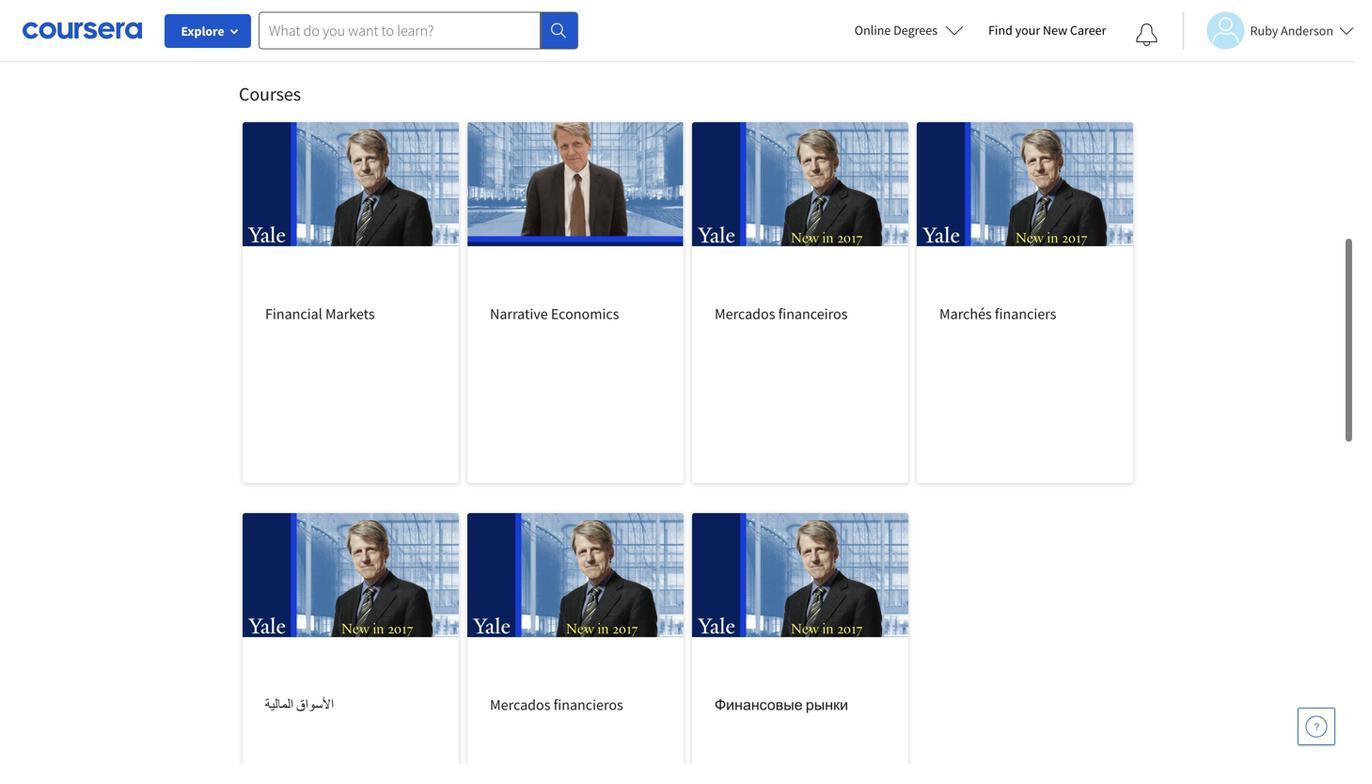 Task type: locate. For each thing, give the bounding box(es) containing it.
show notifications image
[[1136, 24, 1158, 46]]

mercados financieros
[[490, 695, 623, 714]]

financiers
[[995, 304, 1057, 323]]

marchés
[[940, 304, 992, 323]]

mercados financieros link
[[468, 513, 684, 765]]

mercados left 'financieros'
[[490, 695, 551, 714]]

financial markets
[[265, 304, 375, 323]]

courses
[[239, 81, 301, 105]]

online degrees
[[855, 22, 938, 39]]

None search field
[[259, 12, 579, 49]]

0 horizontal spatial mercados
[[490, 695, 551, 714]]

المالية
[[265, 695, 293, 714]]

find your new career link
[[979, 19, 1116, 42]]

narrative economics
[[490, 304, 619, 323]]

ruby
[[1251, 22, 1279, 39]]

1 vertical spatial mercados
[[490, 695, 551, 714]]

explore button
[[165, 14, 251, 48]]

find your new career
[[989, 22, 1107, 39]]

mercados
[[715, 304, 776, 323], [490, 695, 551, 714]]

online degrees button
[[840, 9, 979, 51]]

coursera image
[[23, 15, 142, 45]]

الأسواق المالية
[[265, 695, 334, 714]]

mercados left financeiros
[[715, 304, 776, 323]]

narrative
[[490, 304, 548, 323]]

mercados for mercados financeiros
[[715, 304, 776, 323]]

help center image
[[1306, 716, 1328, 738]]

mercados financeiros
[[715, 304, 848, 323]]

mercados financeiros link
[[692, 121, 909, 483]]

1 horizontal spatial mercados
[[715, 304, 776, 323]]

online
[[855, 22, 891, 39]]

economics
[[551, 304, 619, 323]]

0 vertical spatial mercados
[[715, 304, 776, 323]]

narrative economics link
[[468, 121, 684, 483]]

marchés financiers link
[[917, 121, 1134, 483]]

financeiros
[[779, 304, 848, 323]]



Task type: describe. For each thing, give the bounding box(es) containing it.
الأسواق
[[296, 695, 334, 714]]

mercados for mercados financieros
[[490, 695, 551, 714]]

ruby anderson
[[1251, 22, 1334, 39]]

new
[[1043, 22, 1068, 39]]

find
[[989, 22, 1013, 39]]

финансовые рынки link
[[692, 513, 909, 765]]

ruby anderson button
[[1183, 12, 1355, 49]]

рынки
[[806, 695, 849, 714]]

marchés financiers
[[940, 304, 1057, 323]]

financial markets link
[[243, 121, 459, 483]]

финансовые рынки
[[715, 695, 849, 714]]

What do you want to learn? text field
[[259, 12, 541, 49]]

explore
[[181, 23, 224, 40]]

degrees
[[894, 22, 938, 39]]

anderson
[[1281, 22, 1334, 39]]

markets
[[325, 304, 375, 323]]

financial
[[265, 304, 322, 323]]

financieros
[[554, 695, 623, 714]]

career
[[1071, 22, 1107, 39]]

your
[[1016, 22, 1041, 39]]

финансовые
[[715, 695, 803, 714]]

الأسواق المالية link
[[243, 513, 459, 765]]



Task type: vqa. For each thing, say whether or not it's contained in the screenshot.
Mercados Financieros link
yes



